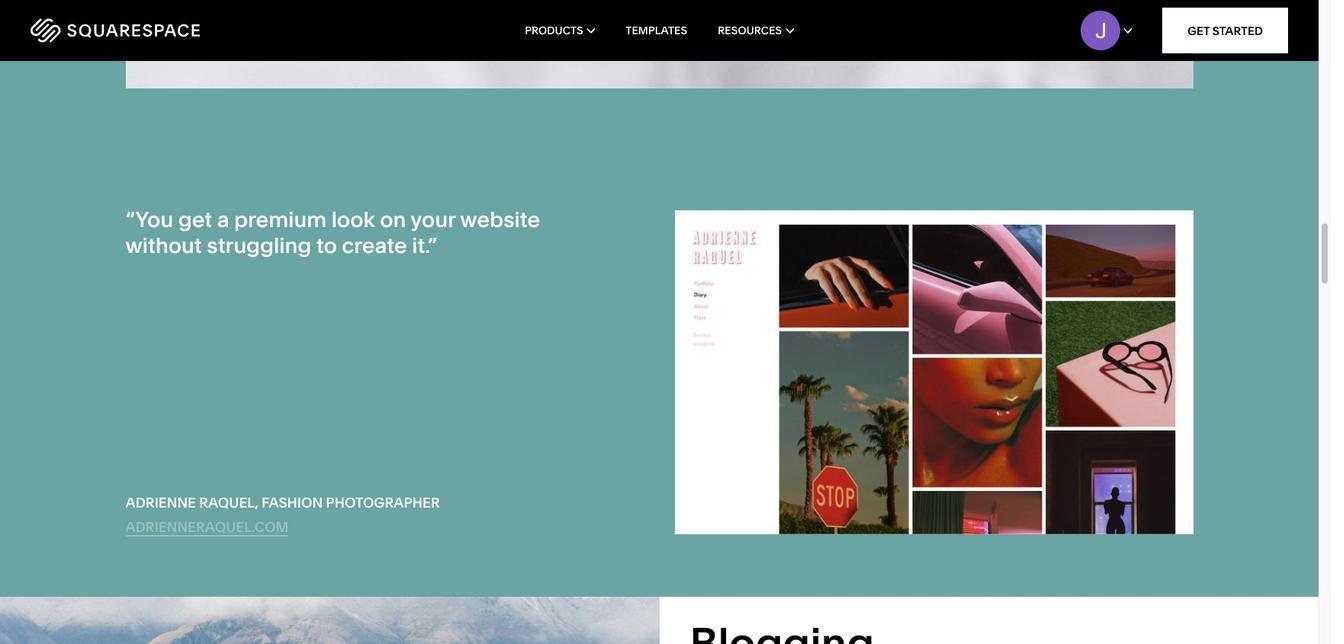 Task type: describe. For each thing, give the bounding box(es) containing it.
on
[[380, 207, 406, 233]]

adrienneraquel.com link
[[125, 519, 289, 537]]

to
[[316, 232, 337, 258]]

get started
[[1188, 23, 1263, 38]]

photographer
[[326, 494, 440, 512]]

a
[[217, 207, 229, 233]]

get
[[178, 207, 212, 233]]

resources
[[718, 24, 782, 37]]

"you get a premium look on your website without struggling to create it."
[[125, 207, 540, 258]]

get
[[1188, 23, 1210, 38]]

premium
[[234, 207, 327, 233]]

raquel,
[[199, 494, 258, 512]]

templates
[[626, 24, 687, 37]]

adrienneraquel.com
[[125, 519, 289, 536]]



Task type: vqa. For each thing, say whether or not it's contained in the screenshot.
GET STARTED
yes



Task type: locate. For each thing, give the bounding box(es) containing it.
struggling
[[207, 232, 311, 258]]

squarespace logo image
[[31, 18, 200, 43]]

create it."
[[342, 232, 437, 258]]

templates link
[[626, 0, 687, 61]]

adrienne raquel homepage image
[[675, 210, 1193, 535]]

resources button
[[718, 0, 794, 61]]

look
[[332, 207, 375, 233]]

get started link
[[1163, 8, 1288, 53]]

"you
[[125, 207, 173, 233]]

started
[[1213, 23, 1263, 38]]

products
[[525, 24, 583, 37]]

fashion
[[262, 494, 323, 512]]

products button
[[525, 0, 595, 61]]

adrienne
[[125, 494, 196, 512]]

website
[[460, 207, 540, 233]]

squarespace logo link
[[31, 18, 282, 43]]

without
[[125, 232, 202, 258]]

your
[[411, 207, 456, 233]]

adrienne raquel, fashion photographer adrienneraquel.com
[[125, 494, 440, 536]]



